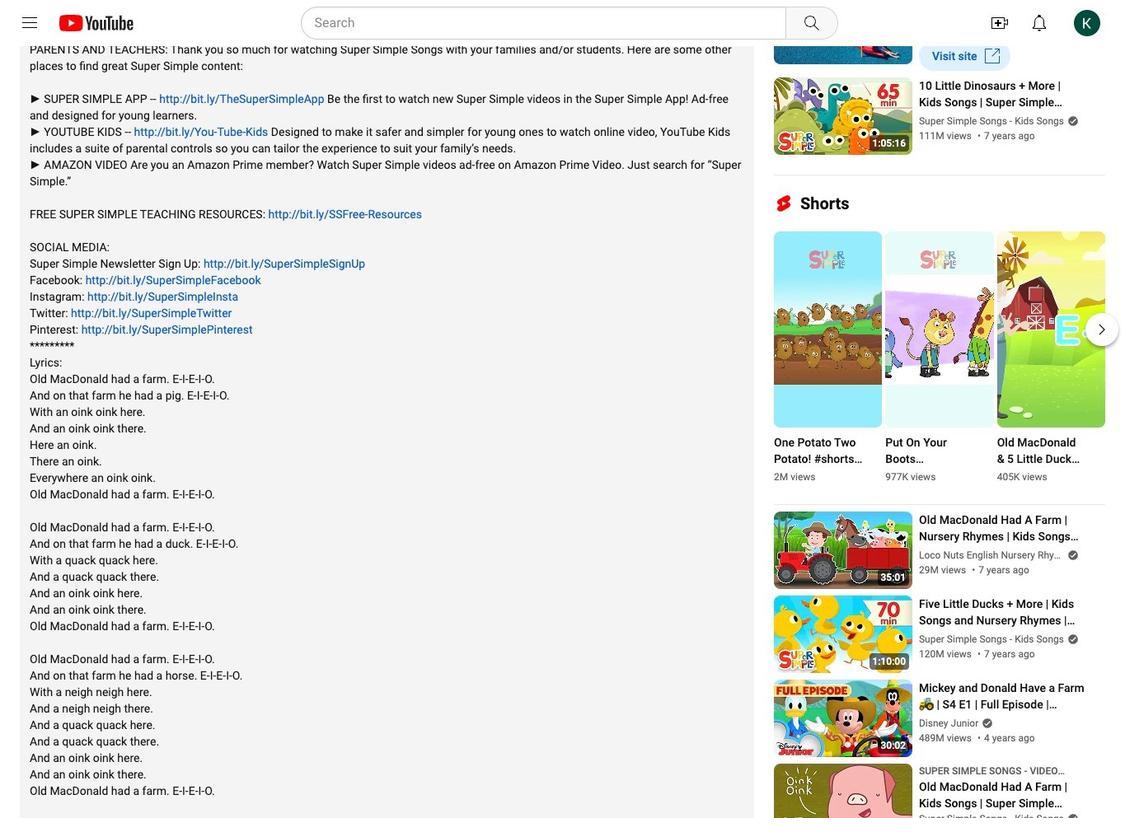 Task type: vqa. For each thing, say whether or not it's contained in the screenshot.
second with from right
no



Task type: describe. For each thing, give the bounding box(es) containing it.
verified image for mickey and donald have a farm 🚜 | s4 e1 | full episode | mickey mouse clubhouse | @disneyjunior by disney junior 489,277,504 views 4 years ago 30 minutes element
[[979, 718, 993, 729]]

verified image
[[1064, 813, 1079, 818]]

35 minutes, 1 second image
[[877, 570, 909, 586]]

1 hour, 10 minutes image
[[869, 654, 909, 670]]

five little ducks + more | kids songs and nursery rhymes | super simple songs by super simple songs - kids songs 120,220,793 views 7 years ago 1 hour, 10 minutes element
[[919, 596, 1085, 629]]

1 hour, 5 minutes, 16 seconds image
[[869, 135, 909, 152]]

10 little dinosaurs + more | kids songs | super simple songs by super simple songs - kids songs 111,895,230 views 7 years ago 1 hour, 5 minutes element
[[919, 77, 1085, 110]]

verified image for the old macdonald had a farm | nursery rhymes | kids songs for children by loco nuts english nursery rhymes and kids songs 29,713,684 views 7 years ago 35 minutes element
[[1064, 550, 1079, 561]]

mickey and donald have a farm 🚜 | s4 e1 | full episode | mickey mouse clubhouse | @disneyjunior by disney junior 489,277,504 views 4 years ago 30 minutes element
[[919, 680, 1085, 713]]



Task type: locate. For each thing, give the bounding box(es) containing it.
verified image for 10 little dinosaurs + more | kids songs | super simple songs by super simple songs - kids songs 111,895,230 views 7 years ago 1 hour, 5 minutes element
[[1064, 115, 1079, 127]]

verified image for five little ducks + more | kids songs and nursery rhymes | super simple songs by super simple songs - kids songs 120,220,793 views 7 years ago 1 hour, 10 minutes element
[[1064, 634, 1079, 645]]

verified image down 10 little dinosaurs + more | kids songs | super simple songs by super simple songs - kids songs 111,895,230 views 7 years ago 1 hour, 5 minutes element
[[1064, 115, 1079, 127]]

avatar image image
[[1074, 10, 1100, 36]]

None text field
[[932, 49, 977, 63], [774, 435, 862, 468], [997, 435, 1085, 468], [932, 49, 977, 63], [774, 435, 862, 468], [997, 435, 1085, 468]]

None text field
[[885, 435, 974, 468]]

super simple songs - video collection, volume 2  s1 e1 image
[[919, 764, 1085, 792]]

verified image
[[1064, 115, 1079, 127], [1064, 550, 1079, 561], [1064, 634, 1079, 645], [979, 718, 993, 729]]

old macdonald had a farm | nursery rhymes | kids songs for children by loco nuts english nursery rhymes and kids songs 29,713,684 views 7 years ago 35 minutes element
[[919, 512, 1085, 545]]

old macdonald had a farm | kids songs | super simple songs by super simple songs - kids songs 177,882,544 views 10 years ago 3 minutes, 30 seconds element
[[919, 779, 1085, 812]]

verified image down the old macdonald had a farm | nursery rhymes | kids songs for children by loco nuts english nursery rhymes and kids songs 29,713,684 views 7 years ago 35 minutes element
[[1064, 550, 1079, 561]]

None search field
[[271, 7, 841, 40]]

Search text field
[[314, 12, 782, 34]]

verified image down mickey and donald have a farm 🚜 | s4 e1 | full episode | mickey mouse clubhouse | @disneyjunior by disney junior 489,277,504 views 4 years ago 30 minutes element
[[979, 718, 993, 729]]

verified image down five little ducks + more | kids songs and nursery rhymes | super simple songs by super simple songs - kids songs 120,220,793 views 7 years ago 1 hour, 10 minutes element
[[1064, 634, 1079, 645]]

30 minutes, 2 seconds image
[[877, 738, 909, 754]]



